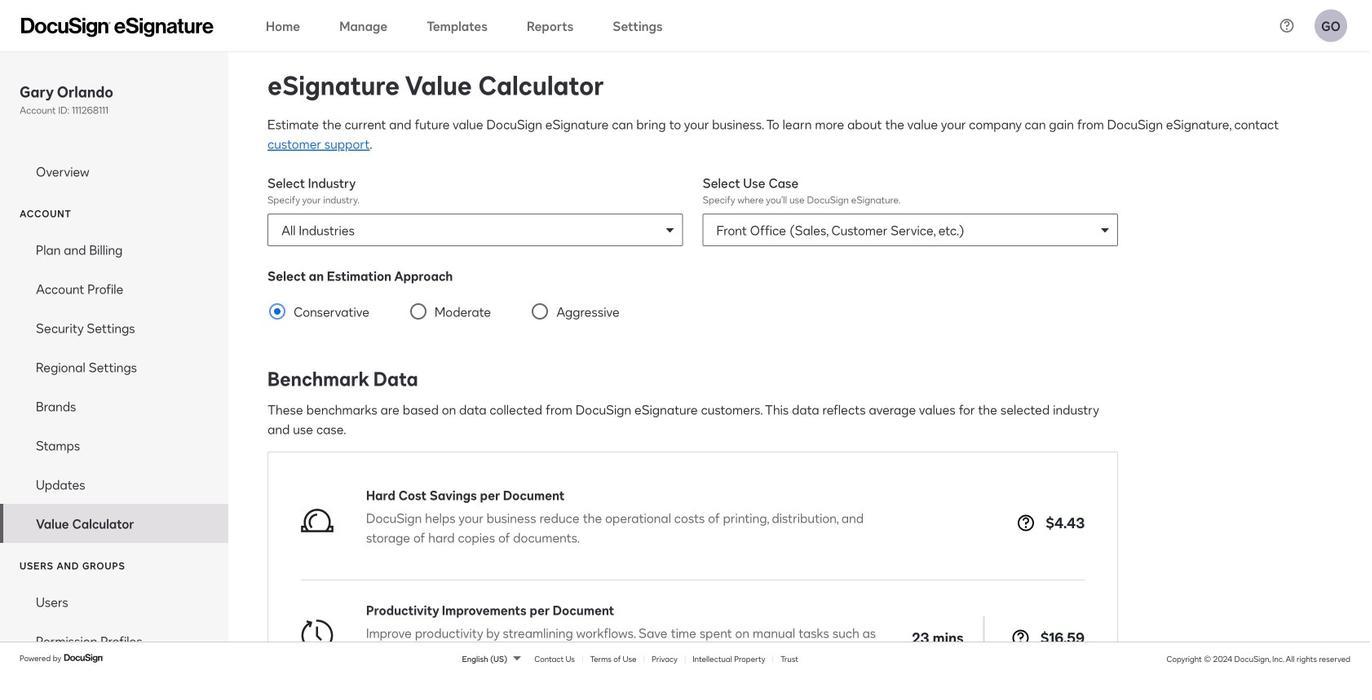 Task type: locate. For each thing, give the bounding box(es) containing it.
hard cost savings per document image
[[301, 504, 334, 537]]

account element
[[0, 230, 228, 543]]

docusign image
[[64, 652, 105, 665]]

productivity improvements per document image
[[301, 619, 334, 652]]

users and groups element
[[0, 582, 228, 675]]



Task type: vqa. For each thing, say whether or not it's contained in the screenshot.
logo
no



Task type: describe. For each thing, give the bounding box(es) containing it.
docusign admin image
[[21, 18, 214, 37]]



